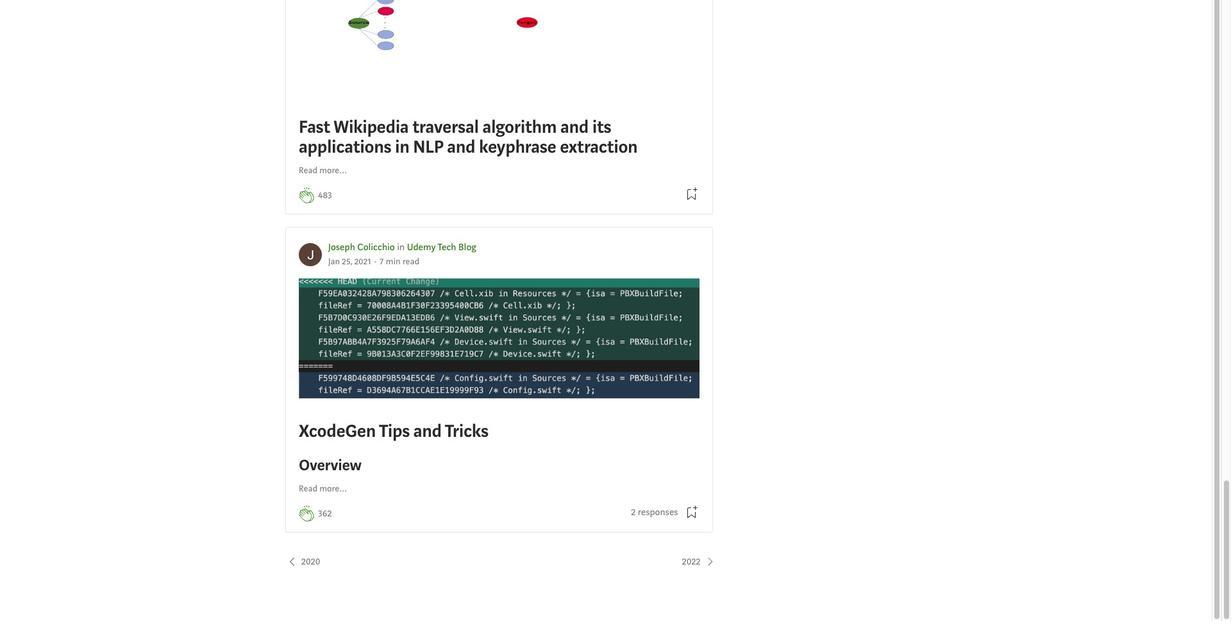 Task type: locate. For each thing, give the bounding box(es) containing it.
in up 7 min read image
[[397, 241, 405, 254]]

fast wikipedia traversal algorithm and its applications in nlp and keyphrase extraction link
[[299, 0, 700, 161]]

2022 link
[[682, 555, 717, 569]]

0 vertical spatial more…
[[320, 165, 347, 177]]

0 horizontal spatial and
[[447, 135, 476, 158]]

fast wikipedia traversal algorithm and its applications in nlp and keyphrase extraction
[[299, 115, 638, 158]]

1 vertical spatial in
[[397, 241, 405, 254]]

responses
[[638, 506, 679, 519]]

2 read more… link from the top
[[299, 483, 347, 496]]

tech
[[438, 241, 456, 254]]

jan 25, 2021 link
[[328, 256, 371, 267]]

read more… down overview
[[299, 483, 347, 495]]

read more… link up 483
[[299, 164, 347, 178]]

traversal
[[413, 115, 479, 138]]

udemy
[[407, 241, 436, 254]]

1 read from the top
[[299, 165, 318, 177]]

read more…
[[299, 165, 347, 177], [299, 483, 347, 495]]

go to the profile of joseph colicchio image
[[299, 243, 322, 266]]

in
[[395, 135, 410, 158], [397, 241, 405, 254]]

362 button
[[318, 507, 332, 521]]

read down overview
[[299, 483, 318, 495]]

1 vertical spatial read more… link
[[299, 483, 347, 496]]

its
[[593, 115, 612, 138]]

1 vertical spatial more…
[[320, 483, 347, 495]]

2 read more… from the top
[[299, 483, 347, 495]]

and
[[561, 115, 589, 138], [447, 135, 476, 158]]

read down applications
[[299, 165, 318, 177]]

more… up 483
[[320, 165, 347, 177]]

0 vertical spatial read
[[299, 165, 318, 177]]

fast
[[299, 115, 330, 138]]

1 more… from the top
[[320, 165, 347, 177]]

0 vertical spatial in
[[395, 135, 410, 158]]

more…
[[320, 165, 347, 177], [320, 483, 347, 495]]

1 read more… from the top
[[299, 165, 347, 177]]

and left its at the top
[[561, 115, 589, 138]]

2 more… from the top
[[320, 483, 347, 495]]

0 vertical spatial read more… link
[[299, 164, 347, 178]]

in left nlp
[[395, 135, 410, 158]]

applications
[[299, 135, 392, 158]]

more… down overview
[[320, 483, 347, 495]]

in inside fast wikipedia traversal algorithm and its applications in nlp and keyphrase extraction
[[395, 135, 410, 158]]

read
[[299, 165, 318, 177], [299, 483, 318, 495]]

jan
[[328, 256, 340, 267]]

2 read from the top
[[299, 483, 318, 495]]

read more… link up 362
[[299, 483, 347, 496]]

tips
[[379, 420, 410, 443]]

and right nlp
[[447, 135, 476, 158]]

joseph
[[328, 241, 355, 254]]

1 vertical spatial read
[[299, 483, 318, 495]]

and tricks
[[414, 420, 489, 443]]

1 vertical spatial read more…
[[299, 483, 347, 495]]

more… for first read more… link from the bottom
[[320, 483, 347, 495]]

1 horizontal spatial and
[[561, 115, 589, 138]]

read more… link
[[299, 164, 347, 178], [299, 483, 347, 496]]

joseph colicchio link
[[328, 241, 395, 254]]

read for first read more… link
[[299, 165, 318, 177]]

2020 link
[[286, 555, 320, 569]]

blog
[[459, 241, 477, 254]]

more… for first read more… link
[[320, 165, 347, 177]]

read more… up 483
[[299, 165, 347, 177]]

0 vertical spatial read more…
[[299, 165, 347, 177]]

wikipedia
[[334, 115, 409, 138]]



Task type: describe. For each thing, give the bounding box(es) containing it.
xcodegen
[[299, 420, 376, 443]]

483
[[318, 189, 332, 202]]

udemy tech blog link
[[407, 241, 477, 254]]

read for first read more… link from the bottom
[[299, 483, 318, 495]]

2 responses
[[631, 506, 679, 519]]

jan 25, 2021
[[328, 256, 371, 267]]

algorithm
[[483, 115, 557, 138]]

25,
[[342, 256, 353, 267]]

keyphrase
[[479, 135, 556, 158]]

read more… for first read more… link from the bottom
[[299, 483, 347, 495]]

2020
[[302, 556, 320, 568]]

joseph colicchio in udemy tech blog
[[328, 241, 477, 254]]

extraction
[[560, 135, 638, 158]]

colicchio
[[358, 241, 395, 254]]

7 min read image
[[380, 256, 420, 267]]

read more… for first read more… link
[[299, 165, 347, 177]]

2
[[631, 506, 636, 519]]

xcodegen tips and tricks
[[299, 420, 489, 443]]

overview
[[299, 456, 362, 476]]

2 responses link
[[631, 506, 679, 520]]

1 read more… link from the top
[[299, 164, 347, 178]]

nlp
[[413, 135, 444, 158]]

362
[[318, 508, 332, 520]]

2021
[[355, 256, 371, 267]]

2022
[[682, 556, 701, 568]]

483 button
[[318, 189, 332, 203]]



Task type: vqa. For each thing, say whether or not it's contained in the screenshot.
feel
no



